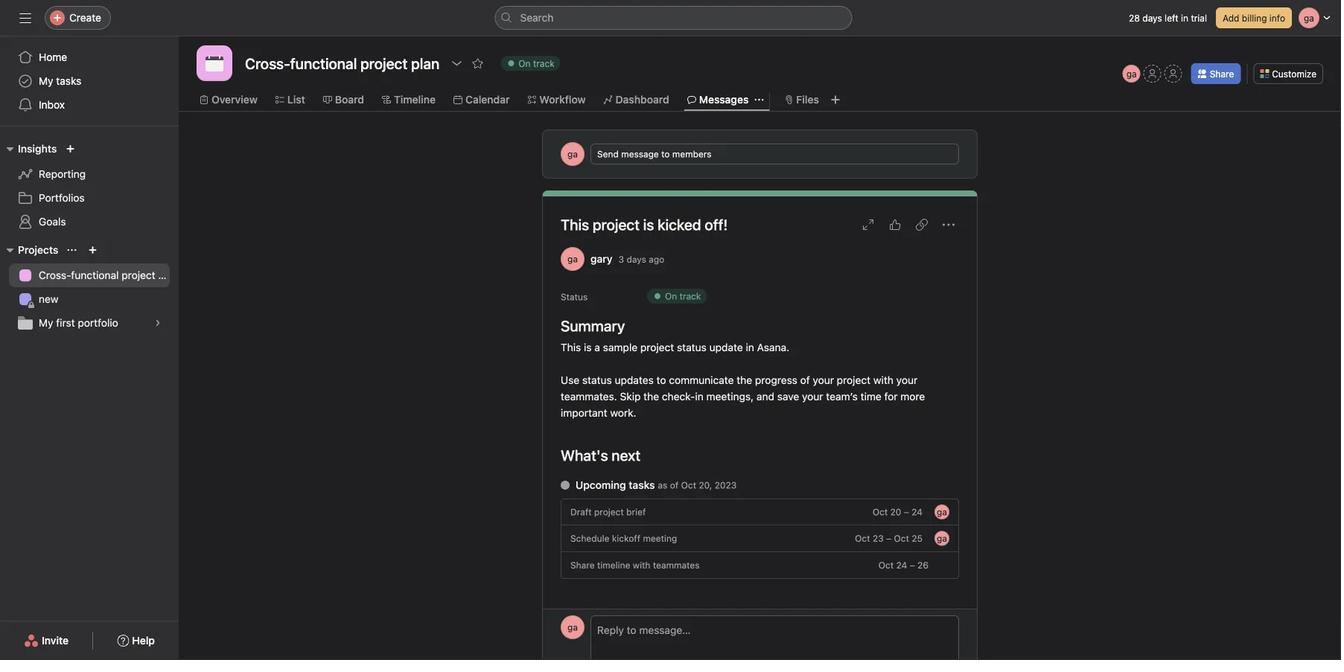 Task type: vqa. For each thing, say whether or not it's contained in the screenshot.
the Bulleted List Icon
no



Task type: describe. For each thing, give the bounding box(es) containing it.
use status updates to communicate the progress of your project with your teammates. skip the check-in meetings, and save your team's time for more important work.
[[561, 374, 928, 419]]

members
[[672, 149, 712, 159]]

help button
[[107, 628, 165, 655]]

tab actions image
[[755, 95, 764, 104]]

create
[[69, 12, 101, 24]]

hide sidebar image
[[19, 12, 31, 24]]

teammates.
[[561, 391, 617, 403]]

meetings,
[[706, 391, 754, 403]]

status inside use status updates to communicate the progress of your project with your teammates. skip the check-in meetings, and save your team's time for more important work.
[[582, 374, 612, 387]]

check-
[[662, 391, 695, 403]]

this for this project is kicked off!
[[561, 216, 589, 233]]

ago
[[649, 254, 665, 265]]

your up team's
[[813, 374, 834, 387]]

list
[[287, 93, 305, 106]]

search
[[520, 12, 554, 24]]

0 vertical spatial days
[[1143, 13, 1162, 23]]

progress
[[755, 374, 797, 387]]

and
[[757, 391, 775, 403]]

oct 20 – 24
[[873, 507, 923, 518]]

on track inside popup button
[[519, 58, 555, 69]]

summary
[[561, 317, 625, 335]]

billing
[[1242, 13, 1267, 23]]

full screen image
[[862, 219, 874, 231]]

customize button
[[1254, 63, 1323, 84]]

time
[[861, 391, 882, 403]]

more actions image
[[943, 219, 955, 231]]

send
[[597, 149, 619, 159]]

send message to members button
[[591, 144, 959, 165]]

status
[[561, 292, 588, 302]]

asana.
[[757, 341, 790, 354]]

project inside use status updates to communicate the progress of your project with your teammates. skip the check-in meetings, and save your team's time for more important work.
[[837, 374, 871, 387]]

draft
[[570, 507, 592, 518]]

23
[[873, 534, 884, 544]]

to inside use status updates to communicate the progress of your project with your teammates. skip the check-in meetings, and save your team's time for more important work.
[[657, 374, 666, 387]]

as
[[658, 480, 668, 491]]

20
[[890, 507, 901, 518]]

files link
[[784, 92, 819, 108]]

of inside upcoming tasks as of oct 20, 2023
[[670, 480, 679, 491]]

my first portfolio
[[39, 317, 118, 329]]

oct 23 – oct 25
[[855, 534, 923, 544]]

project left brief on the bottom
[[594, 507, 624, 518]]

info
[[1270, 13, 1285, 23]]

draft project brief
[[570, 507, 646, 518]]

files
[[796, 93, 819, 106]]

20,
[[699, 480, 712, 491]]

invite
[[42, 635, 69, 647]]

insights element
[[0, 136, 179, 237]]

my for my first portfolio
[[39, 317, 53, 329]]

oct inside upcoming tasks as of oct 20, 2023
[[681, 480, 696, 491]]

28
[[1129, 13, 1140, 23]]

1 vertical spatial in
[[746, 341, 754, 354]]

overview link
[[200, 92, 258, 108]]

cross-functional project plan link
[[9, 264, 179, 287]]

gary 3 days ago
[[591, 253, 665, 265]]

project up 3
[[593, 216, 640, 233]]

show options image
[[451, 57, 463, 69]]

brief
[[626, 507, 646, 518]]

search button
[[495, 6, 852, 30]]

add to starred image
[[472, 57, 484, 69]]

1 horizontal spatial status
[[677, 341, 707, 354]]

for
[[884, 391, 898, 403]]

project inside cross-functional project plan link
[[122, 269, 155, 282]]

1 horizontal spatial is
[[643, 216, 654, 233]]

functional
[[71, 269, 119, 282]]

in inside use status updates to communicate the progress of your project with your teammates. skip the check-in meetings, and save your team's time for more important work.
[[695, 391, 704, 403]]

28 days left in trial
[[1129, 13, 1207, 23]]

inbox link
[[9, 93, 170, 117]]

oct for oct 24
[[879, 560, 894, 571]]

26
[[918, 560, 929, 571]]

messages link
[[687, 92, 749, 108]]

timeline
[[394, 93, 436, 106]]

oct for oct 20
[[873, 507, 888, 518]]

trial
[[1191, 13, 1207, 23]]

share for share timeline with teammates
[[570, 560, 595, 571]]

important
[[561, 407, 607, 419]]

left
[[1165, 13, 1179, 23]]

customize
[[1272, 69, 1317, 79]]

add tab image
[[830, 94, 841, 106]]

message
[[621, 149, 659, 159]]

work.
[[610, 407, 636, 419]]

1 horizontal spatial track
[[680, 291, 701, 302]]

1 vertical spatial with
[[633, 560, 651, 571]]

timeline link
[[382, 92, 436, 108]]

a
[[595, 341, 600, 354]]

see details, my first portfolio image
[[153, 319, 162, 328]]

add
[[1223, 13, 1240, 23]]

new image
[[66, 144, 75, 153]]

more
[[901, 391, 925, 403]]

– for 24
[[904, 507, 909, 518]]

workflow link
[[528, 92, 586, 108]]

home link
[[9, 45, 170, 69]]

add billing info
[[1223, 13, 1285, 23]]

help
[[132, 635, 155, 647]]

board
[[335, 93, 364, 106]]

my for my tasks
[[39, 75, 53, 87]]

calendar
[[465, 93, 510, 106]]

new
[[39, 293, 59, 305]]

with inside use status updates to communicate the progress of your project with your teammates. skip the check-in meetings, and save your team's time for more important work.
[[874, 374, 894, 387]]

skip
[[620, 391, 641, 403]]

portfolio
[[78, 317, 118, 329]]

update
[[709, 341, 743, 354]]

portfolios link
[[9, 186, 170, 210]]

teammates
[[653, 560, 700, 571]]

meeting
[[643, 534, 677, 544]]

goals
[[39, 216, 66, 228]]

cross-functional project plan
[[39, 269, 179, 282]]

oct left the 25
[[894, 534, 909, 544]]

project right sample
[[640, 341, 674, 354]]



Task type: locate. For each thing, give the bounding box(es) containing it.
cross-
[[39, 269, 71, 282]]

status up communicate
[[677, 341, 707, 354]]

on track button
[[494, 53, 567, 74]]

0 vertical spatial share
[[1210, 69, 1234, 79]]

this project is kicked off!
[[561, 216, 728, 233]]

1 horizontal spatial the
[[737, 374, 752, 387]]

2 my from the top
[[39, 317, 53, 329]]

1 vertical spatial 24
[[896, 560, 907, 571]]

oct down 'oct 23 – oct 25'
[[879, 560, 894, 571]]

0 horizontal spatial ga button
[[561, 616, 585, 640]]

calendar link
[[454, 92, 510, 108]]

on track up workflow "link"
[[519, 58, 555, 69]]

0 horizontal spatial share
[[570, 560, 595, 571]]

1 horizontal spatial in
[[746, 341, 754, 354]]

0 vertical spatial to
[[661, 149, 670, 159]]

days inside gary 3 days ago
[[627, 254, 646, 265]]

1 vertical spatial is
[[584, 341, 592, 354]]

share
[[1210, 69, 1234, 79], [570, 560, 595, 571]]

2 vertical spatial in
[[695, 391, 704, 403]]

days right 28
[[1143, 13, 1162, 23]]

upcoming tasks as of oct 20, 2023
[[576, 479, 737, 492]]

24 left the 26
[[896, 560, 907, 571]]

is left "a"
[[584, 341, 592, 354]]

oct 24 – 26
[[879, 560, 929, 571]]

1 vertical spatial this
[[561, 341, 581, 354]]

0 vertical spatial track
[[533, 58, 555, 69]]

2023
[[715, 480, 737, 491]]

kickoff
[[612, 534, 641, 544]]

0 horizontal spatial is
[[584, 341, 592, 354]]

this for this is a sample project status update in asana.
[[561, 341, 581, 354]]

project left plan
[[122, 269, 155, 282]]

on inside popup button
[[519, 58, 531, 69]]

1 horizontal spatial ga button
[[1123, 65, 1141, 83]]

on track
[[519, 58, 555, 69], [665, 291, 701, 302]]

2 horizontal spatial –
[[910, 560, 915, 571]]

my
[[39, 75, 53, 87], [39, 317, 53, 329]]

this project is kicked off! link
[[561, 216, 728, 233]]

my inside global element
[[39, 75, 53, 87]]

1 vertical spatial status
[[582, 374, 612, 387]]

0 vertical spatial with
[[874, 374, 894, 387]]

1 vertical spatial on
[[665, 291, 677, 302]]

status
[[677, 341, 707, 354], [582, 374, 612, 387]]

project up team's
[[837, 374, 871, 387]]

in
[[1181, 13, 1189, 23], [746, 341, 754, 354], [695, 391, 704, 403]]

on up this is a sample project status update in asana. on the bottom
[[665, 291, 677, 302]]

projects button
[[0, 241, 58, 259]]

0 horizontal spatial in
[[695, 391, 704, 403]]

0 vertical spatial this
[[561, 216, 589, 233]]

0 vertical spatial my
[[39, 75, 53, 87]]

1 horizontal spatial on
[[665, 291, 677, 302]]

what's next
[[561, 447, 641, 464]]

0 vertical spatial on
[[519, 58, 531, 69]]

in left asana.
[[746, 341, 754, 354]]

to inside button
[[661, 149, 670, 159]]

track up workflow "link"
[[533, 58, 555, 69]]

0 horizontal spatial –
[[886, 534, 892, 544]]

2 this from the top
[[561, 341, 581, 354]]

overview
[[212, 93, 258, 106]]

sample
[[603, 341, 638, 354]]

0 horizontal spatial status
[[582, 374, 612, 387]]

updates
[[615, 374, 654, 387]]

1 horizontal spatial of
[[800, 374, 810, 387]]

0 horizontal spatial on
[[519, 58, 531, 69]]

– left the 26
[[910, 560, 915, 571]]

track inside popup button
[[533, 58, 555, 69]]

0 vertical spatial in
[[1181, 13, 1189, 23]]

oct for oct 23
[[855, 534, 870, 544]]

with
[[874, 374, 894, 387], [633, 560, 651, 571]]

of
[[800, 374, 810, 387], [670, 480, 679, 491]]

with right timeline
[[633, 560, 651, 571]]

share button
[[1191, 63, 1241, 84]]

0 vertical spatial the
[[737, 374, 752, 387]]

this is a sample project status update in asana.
[[561, 341, 790, 354]]

on track up this is a sample project status update in asana. on the bottom
[[665, 291, 701, 302]]

1 horizontal spatial 24
[[912, 507, 923, 518]]

0 vertical spatial is
[[643, 216, 654, 233]]

off!
[[705, 216, 728, 233]]

team's
[[826, 391, 858, 403]]

my left tasks
[[39, 75, 53, 87]]

0 likes. click to like this task image
[[889, 219, 901, 231]]

to up "check-"
[[657, 374, 666, 387]]

24 right "20"
[[912, 507, 923, 518]]

1 vertical spatial share
[[570, 560, 595, 571]]

None text field
[[241, 50, 443, 77]]

1 vertical spatial my
[[39, 317, 53, 329]]

use
[[561, 374, 580, 387]]

status up the teammates.
[[582, 374, 612, 387]]

list link
[[275, 92, 305, 108]]

0 horizontal spatial with
[[633, 560, 651, 571]]

in down communicate
[[695, 391, 704, 403]]

projects element
[[0, 237, 179, 338]]

ga
[[1127, 69, 1137, 79], [568, 149, 578, 159], [568, 254, 578, 264], [937, 507, 947, 518], [937, 534, 947, 544], [568, 623, 578, 633]]

your
[[813, 374, 834, 387], [896, 374, 918, 387], [802, 391, 823, 403]]

0 horizontal spatial days
[[627, 254, 646, 265]]

add billing info button
[[1216, 7, 1292, 28]]

global element
[[0, 36, 179, 126]]

25
[[912, 534, 923, 544]]

1 vertical spatial –
[[886, 534, 892, 544]]

schedule
[[570, 534, 610, 544]]

oct left 23
[[855, 534, 870, 544]]

schedule kickoff meeting
[[570, 534, 677, 544]]

share down add at the top of page
[[1210, 69, 1234, 79]]

on right add to starred icon
[[519, 58, 531, 69]]

0 vertical spatial status
[[677, 341, 707, 354]]

0 vertical spatial ga button
[[1123, 65, 1141, 83]]

1 my from the top
[[39, 75, 53, 87]]

of right as at the left of page
[[670, 480, 679, 491]]

my tasks
[[39, 75, 81, 87]]

dashboard
[[616, 93, 669, 106]]

show options, current sort, top image
[[67, 246, 76, 255]]

copy link image
[[916, 219, 928, 231]]

to right message
[[661, 149, 670, 159]]

tasks
[[56, 75, 81, 87]]

send message to members
[[597, 149, 712, 159]]

0 vertical spatial of
[[800, 374, 810, 387]]

– for oct
[[886, 534, 892, 544]]

communicate
[[669, 374, 734, 387]]

insights button
[[0, 140, 57, 158]]

the up meetings,
[[737, 374, 752, 387]]

your up more
[[896, 374, 918, 387]]

my left first at the top
[[39, 317, 53, 329]]

on
[[519, 58, 531, 69], [665, 291, 677, 302]]

search list box
[[495, 6, 852, 30]]

create button
[[45, 6, 111, 30]]

1 horizontal spatial on track
[[665, 291, 701, 302]]

first
[[56, 317, 75, 329]]

share for share
[[1210, 69, 1234, 79]]

0 horizontal spatial on track
[[519, 58, 555, 69]]

share inside "share" button
[[1210, 69, 1234, 79]]

gary link
[[591, 253, 613, 265]]

is left kicked
[[643, 216, 654, 233]]

– for 26
[[910, 560, 915, 571]]

my tasks link
[[9, 69, 170, 93]]

2 vertical spatial –
[[910, 560, 915, 571]]

1 horizontal spatial with
[[874, 374, 894, 387]]

my inside projects element
[[39, 317, 53, 329]]

1 this from the top
[[561, 216, 589, 233]]

messages
[[699, 93, 749, 106]]

– right "20"
[[904, 507, 909, 518]]

the right skip
[[644, 391, 659, 403]]

0 vertical spatial 24
[[912, 507, 923, 518]]

–
[[904, 507, 909, 518], [886, 534, 892, 544], [910, 560, 915, 571]]

0 horizontal spatial the
[[644, 391, 659, 403]]

1 horizontal spatial share
[[1210, 69, 1234, 79]]

gary
[[591, 253, 613, 265]]

0 horizontal spatial 24
[[896, 560, 907, 571]]

1 vertical spatial the
[[644, 391, 659, 403]]

of inside use status updates to communicate the progress of your project with your teammates. skip the check-in meetings, and save your team's time for more important work.
[[800, 374, 810, 387]]

1 vertical spatial days
[[627, 254, 646, 265]]

portfolios
[[39, 192, 85, 204]]

1 vertical spatial ga button
[[561, 616, 585, 640]]

1 vertical spatial track
[[680, 291, 701, 302]]

timeline
[[597, 560, 630, 571]]

with up for
[[874, 374, 894, 387]]

new project or portfolio image
[[88, 246, 97, 255]]

1 horizontal spatial days
[[1143, 13, 1162, 23]]

0 vertical spatial –
[[904, 507, 909, 518]]

board link
[[323, 92, 364, 108]]

days
[[1143, 13, 1162, 23], [627, 254, 646, 265]]

oct
[[681, 480, 696, 491], [873, 507, 888, 518], [855, 534, 870, 544], [894, 534, 909, 544], [879, 560, 894, 571]]

1 vertical spatial of
[[670, 480, 679, 491]]

upcoming tasks
[[576, 479, 655, 492]]

oct left "20"
[[873, 507, 888, 518]]

workflow
[[540, 93, 586, 106]]

1 vertical spatial on track
[[665, 291, 701, 302]]

1 vertical spatial to
[[657, 374, 666, 387]]

0 horizontal spatial of
[[670, 480, 679, 491]]

oct left the 20,
[[681, 480, 696, 491]]

share down the schedule
[[570, 560, 595, 571]]

kicked
[[658, 216, 701, 233]]

is
[[643, 216, 654, 233], [584, 341, 592, 354]]

projects
[[18, 244, 58, 256]]

of right progress
[[800, 374, 810, 387]]

0 vertical spatial on track
[[519, 58, 555, 69]]

in right 'left'
[[1181, 13, 1189, 23]]

track up this is a sample project status update in asana. on the bottom
[[680, 291, 701, 302]]

– right 23
[[886, 534, 892, 544]]

days right 3
[[627, 254, 646, 265]]

calendar image
[[206, 54, 223, 72]]

0 horizontal spatial track
[[533, 58, 555, 69]]

home
[[39, 51, 67, 63]]

1 horizontal spatial –
[[904, 507, 909, 518]]

insights
[[18, 143, 57, 155]]

new link
[[9, 287, 170, 311]]

2 horizontal spatial in
[[1181, 13, 1189, 23]]

your right save
[[802, 391, 823, 403]]

reporting
[[39, 168, 86, 180]]



